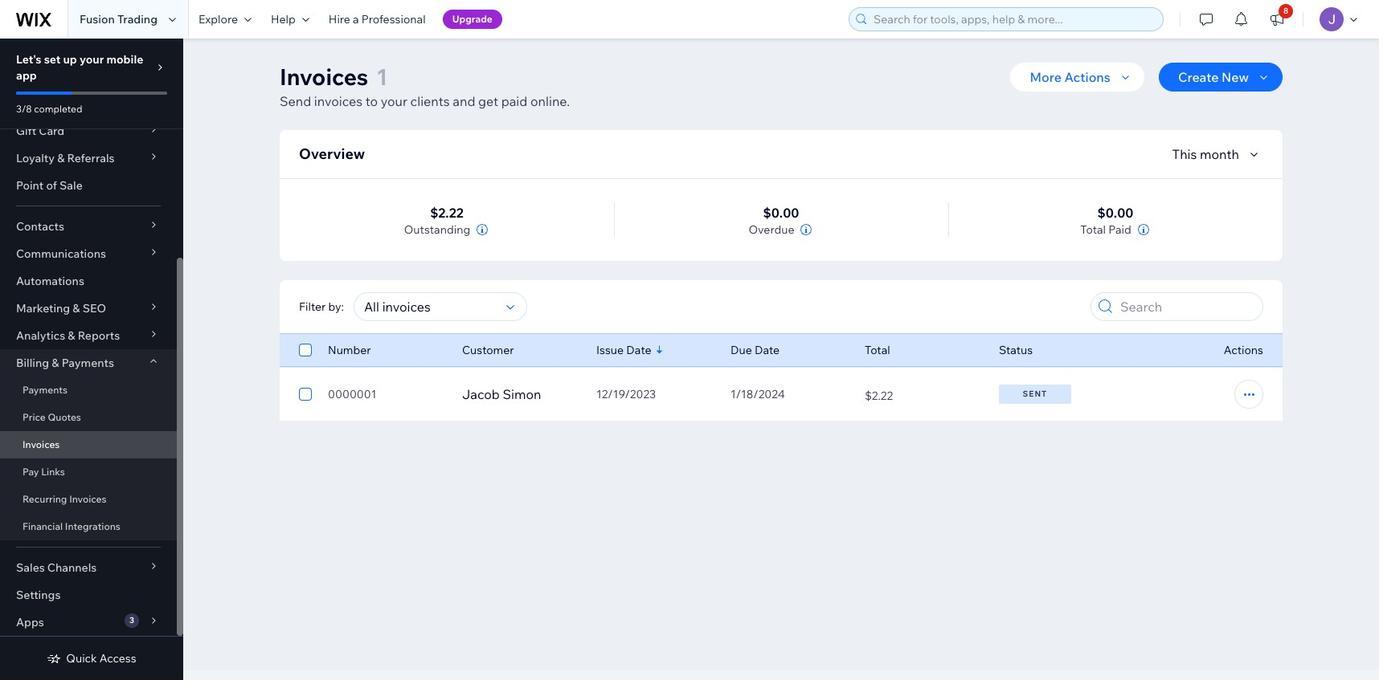Task type: locate. For each thing, give the bounding box(es) containing it.
&
[[57, 151, 65, 166], [73, 301, 80, 316], [68, 329, 75, 343], [52, 356, 59, 371]]

& for billing
[[52, 356, 59, 371]]

2 horizontal spatial invoices
[[280, 63, 368, 91]]

create new
[[1178, 69, 1249, 85]]

let's set up your mobile app
[[16, 52, 143, 83]]

invoices up "invoices"
[[280, 63, 368, 91]]

jacob simon
[[462, 387, 541, 403]]

$2.22
[[430, 205, 464, 221], [865, 389, 893, 403]]

pay links link
[[0, 459, 177, 486]]

& left seo
[[73, 301, 80, 316]]

0 vertical spatial invoices
[[280, 63, 368, 91]]

quick access
[[66, 652, 136, 666]]

billing & payments
[[16, 356, 114, 371]]

billing & payments button
[[0, 350, 177, 377]]

0 horizontal spatial $0.00
[[763, 205, 799, 221]]

fusion
[[80, 12, 115, 27]]

1 vertical spatial your
[[381, 93, 407, 109]]

status
[[999, 343, 1033, 358]]

your right 'up'
[[80, 52, 104, 67]]

set
[[44, 52, 61, 67]]

0 horizontal spatial $2.22
[[430, 205, 464, 221]]

1 vertical spatial actions
[[1224, 343, 1263, 358]]

of
[[46, 178, 57, 193]]

your inside invoices 1 send invoices to your clients and get paid online.
[[381, 93, 407, 109]]

communications
[[16, 247, 106, 261]]

customer
[[462, 343, 514, 358]]

your inside let's set up your mobile app
[[80, 52, 104, 67]]

online.
[[530, 93, 570, 109]]

date
[[626, 343, 651, 358], [755, 343, 780, 358]]

completed
[[34, 103, 82, 115]]

loyalty & referrals button
[[0, 145, 177, 172]]

access
[[99, 652, 136, 666]]

invoices 1 send invoices to your clients and get paid online.
[[280, 63, 570, 109]]

fusion trading
[[80, 12, 158, 27]]

1 $0.00 from the left
[[763, 205, 799, 221]]

0 vertical spatial $2.22
[[430, 205, 464, 221]]

0 horizontal spatial date
[[626, 343, 651, 358]]

date right issue
[[626, 343, 651, 358]]

payments
[[62, 356, 114, 371], [23, 384, 67, 396]]

filter by:
[[299, 300, 344, 314]]

point of sale link
[[0, 172, 177, 199]]

invoices down pay links link
[[69, 493, 107, 506]]

payments up the "price quotes"
[[23, 384, 67, 396]]

invoices inside invoices 1 send invoices to your clients and get paid online.
[[280, 63, 368, 91]]

contacts button
[[0, 213, 177, 240]]

issue
[[596, 343, 624, 358]]

& for loyalty
[[57, 151, 65, 166]]

0 vertical spatial your
[[80, 52, 104, 67]]

your
[[80, 52, 104, 67], [381, 93, 407, 109]]

& left reports
[[68, 329, 75, 343]]

1 horizontal spatial your
[[381, 93, 407, 109]]

2 date from the left
[[755, 343, 780, 358]]

& right loyalty
[[57, 151, 65, 166]]

0 horizontal spatial invoices
[[23, 439, 60, 451]]

payments link
[[0, 377, 177, 404]]

$0.00 up overdue
[[763, 205, 799, 221]]

0 vertical spatial actions
[[1064, 69, 1111, 85]]

$0.00 for total paid
[[1097, 205, 1134, 221]]

to
[[365, 93, 378, 109]]

1 vertical spatial invoices
[[23, 439, 60, 451]]

1 vertical spatial total
[[865, 343, 890, 358]]

None checkbox
[[299, 385, 312, 404]]

invoices for invoices 1 send invoices to your clients and get paid online.
[[280, 63, 368, 91]]

pay
[[23, 466, 39, 478]]

0 horizontal spatial your
[[80, 52, 104, 67]]

gift card button
[[0, 117, 177, 145]]

None field
[[359, 293, 501, 321]]

& right the billing
[[52, 356, 59, 371]]

financial integrations link
[[0, 514, 177, 541]]

1 horizontal spatial $2.22
[[865, 389, 893, 403]]

1 horizontal spatial total
[[1080, 223, 1106, 237]]

0 vertical spatial payments
[[62, 356, 114, 371]]

1 vertical spatial $2.22
[[865, 389, 893, 403]]

more actions button
[[1011, 63, 1144, 92]]

pay links
[[23, 466, 65, 478]]

0 horizontal spatial total
[[865, 343, 890, 358]]

actions right more
[[1064, 69, 1111, 85]]

due
[[731, 343, 752, 358]]

3
[[129, 616, 134, 626]]

marketing & seo
[[16, 301, 106, 316]]

1 horizontal spatial $0.00
[[1097, 205, 1134, 221]]

1 horizontal spatial date
[[755, 343, 780, 358]]

1 date from the left
[[626, 343, 651, 358]]

paid
[[501, 93, 528, 109]]

point
[[16, 178, 44, 193]]

invoices up the pay links
[[23, 439, 60, 451]]

& inside dropdown button
[[68, 329, 75, 343]]

point of sale
[[16, 178, 83, 193]]

$0.00 up paid
[[1097, 205, 1134, 221]]

2 $0.00 from the left
[[1097, 205, 1134, 221]]

actions down search field
[[1224, 343, 1263, 358]]

your right to
[[381, 93, 407, 109]]

paid
[[1108, 223, 1131, 237]]

0 vertical spatial total
[[1080, 223, 1106, 237]]

up
[[63, 52, 77, 67]]

channels
[[47, 561, 97, 575]]

None checkbox
[[299, 341, 312, 360]]

automations link
[[0, 268, 177, 295]]

date right due
[[755, 343, 780, 358]]

payments down analytics & reports dropdown button
[[62, 356, 114, 371]]

$0.00
[[763, 205, 799, 221], [1097, 205, 1134, 221]]

automations
[[16, 274, 84, 289]]

& inside dropdown button
[[52, 356, 59, 371]]

price
[[23, 411, 46, 424]]

invoices
[[280, 63, 368, 91], [23, 439, 60, 451], [69, 493, 107, 506]]

total
[[1080, 223, 1106, 237], [865, 343, 890, 358]]

2 vertical spatial invoices
[[69, 493, 107, 506]]

recurring invoices
[[23, 493, 107, 506]]

Search for tools, apps, help & more... field
[[869, 8, 1158, 31]]

hire
[[329, 12, 350, 27]]

0 horizontal spatial actions
[[1064, 69, 1111, 85]]

and
[[453, 93, 475, 109]]

actions
[[1064, 69, 1111, 85], [1224, 343, 1263, 358]]

links
[[41, 466, 65, 478]]



Task type: describe. For each thing, give the bounding box(es) containing it.
new
[[1222, 69, 1249, 85]]

a
[[353, 12, 359, 27]]

sales channels button
[[0, 555, 177, 582]]

quick access button
[[47, 652, 136, 666]]

this month button
[[1172, 145, 1263, 164]]

contacts
[[16, 219, 64, 234]]

help button
[[261, 0, 319, 39]]

1
[[376, 63, 388, 91]]

create new button
[[1159, 63, 1283, 92]]

marketing
[[16, 301, 70, 316]]

analytics & reports
[[16, 329, 120, 343]]

analytics & reports button
[[0, 322, 177, 350]]

total for total
[[865, 343, 890, 358]]

create
[[1178, 69, 1219, 85]]

issue date
[[596, 343, 651, 358]]

quotes
[[48, 411, 81, 424]]

price quotes
[[23, 411, 81, 424]]

professional
[[362, 12, 426, 27]]

simon
[[503, 387, 541, 403]]

invoices for invoices
[[23, 439, 60, 451]]

app
[[16, 68, 37, 83]]

send
[[280, 93, 311, 109]]

upgrade button
[[443, 10, 502, 29]]

sidebar element
[[0, 0, 183, 681]]

hire a professional link
[[319, 0, 435, 39]]

gift card
[[16, 124, 64, 138]]

help
[[271, 12, 296, 27]]

sale
[[59, 178, 83, 193]]

apps
[[16, 616, 44, 630]]

loyalty
[[16, 151, 55, 166]]

mobile
[[106, 52, 143, 67]]

by:
[[328, 300, 344, 314]]

explore
[[199, 12, 238, 27]]

let's
[[16, 52, 41, 67]]

get
[[478, 93, 498, 109]]

seo
[[83, 301, 106, 316]]

3/8
[[16, 103, 32, 115]]

date for issue date
[[626, 343, 651, 358]]

$0.00 for overdue
[[763, 205, 799, 221]]

this
[[1172, 146, 1197, 162]]

recurring invoices link
[[0, 486, 177, 514]]

0000001
[[328, 387, 377, 402]]

number
[[328, 343, 371, 358]]

sent
[[1023, 389, 1047, 399]]

analytics
[[16, 329, 65, 343]]

hire a professional
[[329, 12, 426, 27]]

1 horizontal spatial actions
[[1224, 343, 1263, 358]]

billing
[[16, 356, 49, 371]]

settings
[[16, 588, 61, 603]]

marketing & seo button
[[0, 295, 177, 322]]

total paid
[[1080, 223, 1131, 237]]

upgrade
[[452, 13, 493, 25]]

communications button
[[0, 240, 177, 268]]

sales channels
[[16, 561, 97, 575]]

& for marketing
[[73, 301, 80, 316]]

payments inside dropdown button
[[62, 356, 114, 371]]

financial integrations
[[23, 521, 120, 533]]

1 vertical spatial payments
[[23, 384, 67, 396]]

date for due date
[[755, 343, 780, 358]]

12/19/2023
[[596, 387, 656, 402]]

invoices
[[314, 93, 363, 109]]

month
[[1200, 146, 1239, 162]]

reports
[[78, 329, 120, 343]]

3/8 completed
[[16, 103, 82, 115]]

card
[[39, 124, 64, 138]]

1 horizontal spatial invoices
[[69, 493, 107, 506]]

total for total paid
[[1080, 223, 1106, 237]]

1/18/2024
[[731, 387, 785, 402]]

gift
[[16, 124, 36, 138]]

clients
[[410, 93, 450, 109]]

more
[[1030, 69, 1062, 85]]

loyalty & referrals
[[16, 151, 115, 166]]

this month
[[1172, 146, 1239, 162]]

financial
[[23, 521, 63, 533]]

actions inside button
[[1064, 69, 1111, 85]]

quick
[[66, 652, 97, 666]]

outstanding
[[404, 223, 470, 237]]

more actions
[[1030, 69, 1111, 85]]

integrations
[[65, 521, 120, 533]]

overdue
[[749, 223, 794, 237]]

due date
[[731, 343, 780, 358]]

referrals
[[67, 151, 115, 166]]

price quotes link
[[0, 404, 177, 432]]

invoices link
[[0, 432, 177, 459]]

& for analytics
[[68, 329, 75, 343]]

Search field
[[1116, 293, 1258, 321]]



Task type: vqa. For each thing, say whether or not it's contained in the screenshot.
Go to Google Ads
no



